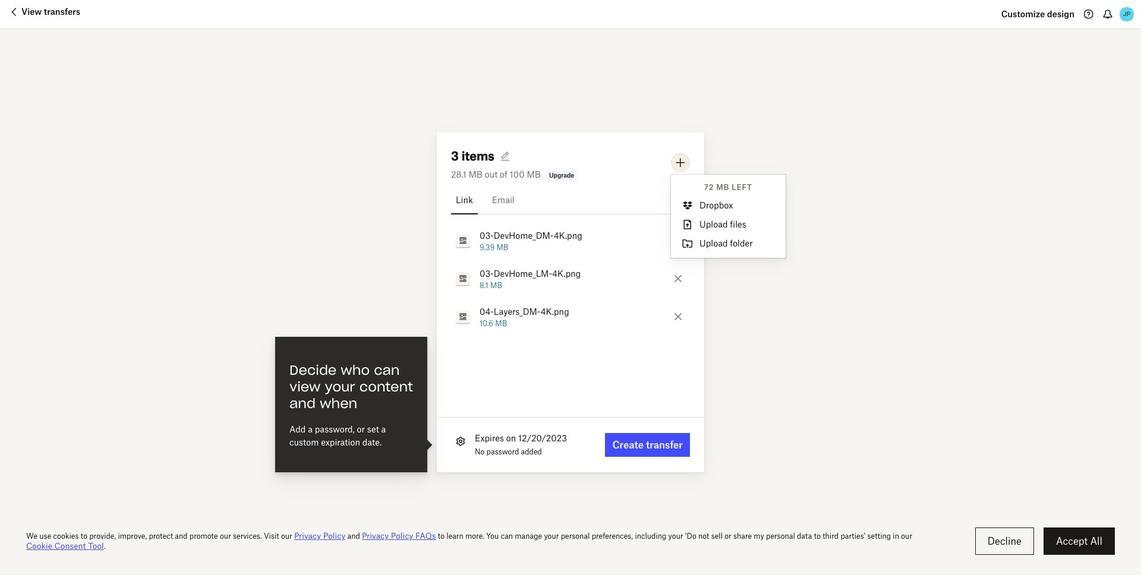 Task type: locate. For each thing, give the bounding box(es) containing it.
out
[[485, 169, 498, 179]]

tab list containing link
[[451, 186, 690, 214]]

on
[[506, 433, 516, 443]]

1 horizontal spatial a
[[381, 424, 386, 434]]

03- up 9.39
[[480, 230, 494, 240]]

your
[[325, 379, 355, 395]]

devhome_dm-
[[494, 230, 554, 240]]

mb
[[469, 169, 483, 179], [527, 169, 541, 179], [716, 183, 730, 192], [497, 243, 509, 252], [490, 281, 502, 290], [495, 319, 507, 328]]

03-devhome_lm-4k.png row
[[437, 259, 704, 298]]

03-
[[480, 230, 494, 240], [480, 268, 494, 278]]

design
[[1047, 9, 1075, 19]]

upload files menu item
[[671, 215, 786, 234]]

mb inside 04-layers_dm-4k.png 10.6 mb
[[495, 319, 507, 328]]

content
[[360, 379, 413, 395]]

dropbox menu item
[[671, 196, 786, 215]]

1 03- from the top
[[480, 230, 494, 240]]

2 vertical spatial 4k.png
[[541, 306, 569, 317]]

who
[[341, 362, 370, 379]]

03-devhome_dm-4k.png 9.39 mb
[[480, 230, 582, 252]]

4k.png for devhome_lm-
[[552, 268, 581, 278]]

a
[[308, 424, 313, 434], [381, 424, 386, 434]]

date.
[[362, 437, 382, 447]]

4k.png for devhome_dm-
[[554, 230, 582, 240]]

upgrade
[[549, 171, 574, 179]]

tab list
[[451, 186, 690, 214]]

can
[[374, 362, 400, 379]]

28.1
[[451, 169, 466, 179]]

9.39
[[480, 243, 495, 252]]

expires on 12/20/2023 no password added
[[475, 433, 567, 456]]

jp
[[1123, 10, 1131, 18]]

decide
[[289, 362, 337, 379]]

4k.png down the 03-devhome_lm-4k.png cell
[[541, 306, 569, 317]]

03- up 8.1 on the left of the page
[[480, 268, 494, 278]]

mb left out
[[469, 169, 483, 179]]

0 vertical spatial 03-
[[480, 230, 494, 240]]

view
[[289, 379, 321, 395]]

4k.png inside 03-devhome_lm-4k.png 8.1 mb
[[552, 268, 581, 278]]

link
[[456, 195, 473, 205]]

3 items
[[451, 148, 494, 163]]

1 upload from the top
[[700, 219, 728, 229]]

add a password, or set a custom expiration date.
[[289, 424, 386, 447]]

upload for upload folder
[[700, 238, 728, 248]]

1 vertical spatial upload
[[700, 238, 728, 248]]

03-devhome_dm-4k.png cell
[[451, 229, 668, 252]]

2 03- from the top
[[480, 268, 494, 278]]

add files button image
[[673, 155, 688, 170]]

4k.png for layers_dm-
[[541, 306, 569, 317]]

folder
[[730, 238, 753, 248]]

when
[[320, 395, 357, 412]]

devhome_lm-
[[494, 268, 552, 278]]

4k.png inside 03-devhome_dm-4k.png 9.39 mb
[[554, 230, 582, 240]]

12/20/2023
[[518, 433, 567, 443]]

upload down dropbox at top
[[700, 219, 728, 229]]

email
[[492, 195, 515, 205]]

1 vertical spatial 4k.png
[[552, 268, 581, 278]]

a right "add"
[[308, 424, 313, 434]]

mb right 9.39
[[497, 243, 509, 252]]

0 vertical spatial upload
[[700, 219, 728, 229]]

04-layers_dm-4k.png row
[[437, 298, 704, 336]]

transfer
[[646, 439, 683, 451]]

03- inside 03-devhome_dm-4k.png 9.39 mb
[[480, 230, 494, 240]]

mb right 72 at the right
[[716, 183, 730, 192]]

view transfers
[[21, 7, 80, 17]]

4k.png up 03-devhome_lm-4k.png "row"
[[554, 230, 582, 240]]

dropbox
[[700, 200, 733, 210]]

mb right 10.6
[[495, 319, 507, 328]]

expires
[[475, 433, 504, 443]]

view
[[21, 7, 42, 17]]

customize design button
[[1001, 5, 1075, 24]]

menu containing dropbox
[[671, 175, 786, 258]]

a right the set
[[381, 424, 386, 434]]

upload down upload files
[[700, 238, 728, 248]]

4k.png inside 04-layers_dm-4k.png 10.6 mb
[[541, 306, 569, 317]]

0 vertical spatial 4k.png
[[554, 230, 582, 240]]

mb right '100'
[[527, 169, 541, 179]]

03- inside 03-devhome_lm-4k.png 8.1 mb
[[480, 268, 494, 278]]

0 horizontal spatial a
[[308, 424, 313, 434]]

or
[[357, 424, 365, 434]]

create
[[612, 439, 644, 451]]

4k.png down the 03-devhome_dm-4k.png row at the top
[[552, 268, 581, 278]]

2 upload from the top
[[700, 238, 728, 248]]

email tab
[[487, 186, 519, 214]]

upload
[[700, 219, 728, 229], [700, 238, 728, 248]]

4k.png
[[554, 230, 582, 240], [552, 268, 581, 278], [541, 306, 569, 317]]

files
[[730, 219, 746, 229]]

mb right 8.1 on the left of the page
[[490, 281, 502, 290]]

1 vertical spatial 03-
[[480, 268, 494, 278]]

transfers
[[44, 7, 80, 17]]

upload files
[[700, 219, 746, 229]]

added
[[521, 447, 542, 456]]

menu
[[671, 175, 786, 258]]

link tab
[[451, 186, 478, 214]]



Task type: vqa. For each thing, say whether or not it's contained in the screenshot.
the "bytes"
no



Task type: describe. For each thing, give the bounding box(es) containing it.
upload folder menu item
[[671, 234, 786, 253]]

layers_dm-
[[494, 306, 541, 317]]

mb inside menu
[[716, 183, 730, 192]]

1 a from the left
[[308, 424, 313, 434]]

04-
[[480, 306, 494, 317]]

add
[[289, 424, 306, 434]]

03-devhome_dm-4k.png row
[[437, 221, 704, 259]]

items
[[462, 148, 494, 163]]

72
[[704, 183, 714, 192]]

view transfers button
[[7, 5, 80, 24]]

of
[[500, 169, 508, 179]]

mb inside 03-devhome_lm-4k.png 8.1 mb
[[490, 281, 502, 290]]

03-devhome_lm-4k.png 8.1 mb
[[480, 268, 581, 290]]

create transfer button
[[605, 433, 690, 457]]

create transfer
[[612, 439, 683, 451]]

password
[[487, 447, 519, 456]]

100
[[510, 169, 525, 179]]

03-devhome_lm-4k.png cell
[[451, 267, 668, 290]]

04-layers_dm-4k.png cell
[[451, 305, 668, 328]]

customize
[[1001, 9, 1045, 19]]

set
[[367, 424, 379, 434]]

03- for devhome_dm-
[[480, 230, 494, 240]]

72 mb left
[[704, 183, 753, 192]]

upload folder
[[700, 238, 753, 248]]

28.1 mb out of 100 mb
[[451, 169, 541, 179]]

no
[[475, 447, 485, 456]]

password,
[[315, 424, 355, 434]]

mb inside 03-devhome_dm-4k.png 9.39 mb
[[497, 243, 509, 252]]

10.6
[[480, 319, 493, 328]]

custom
[[289, 437, 319, 447]]

03- for devhome_lm-
[[480, 268, 494, 278]]

customize design
[[1001, 9, 1075, 19]]

upload for upload files
[[700, 219, 728, 229]]

04-layers_dm-4k.png 10.6 mb
[[480, 306, 569, 328]]

2 a from the left
[[381, 424, 386, 434]]

8.1
[[480, 281, 488, 290]]

left
[[732, 183, 753, 192]]

and
[[289, 395, 316, 412]]

expiration
[[321, 437, 360, 447]]

decide who can view your content and when
[[289, 362, 413, 412]]

jp button
[[1118, 5, 1137, 24]]

3
[[451, 148, 459, 163]]



